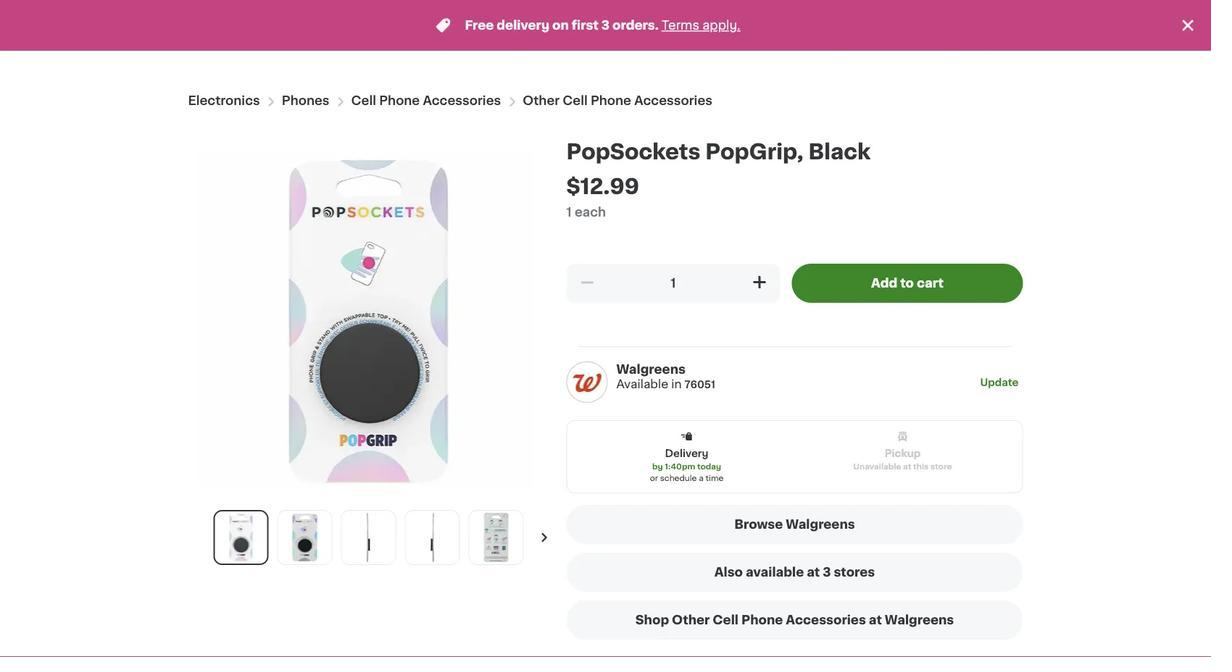 Task type: locate. For each thing, give the bounding box(es) containing it.
2 horizontal spatial at
[[904, 463, 912, 471]]

3
[[602, 19, 610, 32], [823, 567, 832, 579]]

or
[[650, 475, 659, 483]]

2 horizontal spatial accessories
[[786, 615, 867, 627]]

1 for 1
[[671, 277, 676, 290]]

1 horizontal spatial walgreens
[[786, 519, 856, 531]]

at left this
[[904, 463, 912, 471]]

by
[[653, 463, 663, 471]]

time
[[706, 475, 724, 483]]

cell phone accessories
[[351, 95, 501, 107]]

other
[[523, 95, 560, 107], [672, 615, 710, 627]]

2 horizontal spatial phone
[[742, 615, 784, 627]]

store
[[931, 463, 953, 471]]

1 horizontal spatial cell
[[563, 95, 588, 107]]

cell
[[351, 95, 376, 107], [563, 95, 588, 107], [713, 615, 739, 627]]

phones
[[282, 95, 330, 107]]

delivery
[[497, 19, 550, 32]]

3 right first
[[602, 19, 610, 32]]

popsockets popgrip, black
[[567, 142, 871, 162]]

stores
[[834, 567, 876, 579]]

phone inside button
[[742, 615, 784, 627]]

0 horizontal spatial 1
[[567, 206, 572, 219]]

walgreens
[[617, 364, 686, 376], [786, 519, 856, 531], [885, 615, 955, 627]]

add to cart
[[872, 277, 944, 290]]

1 vertical spatial 3
[[823, 567, 832, 579]]

decrement item image
[[578, 273, 597, 291]]

shop
[[636, 615, 670, 627]]

accessories
[[423, 95, 501, 107], [635, 95, 713, 107], [786, 615, 867, 627]]

also
[[715, 567, 743, 579]]

0 vertical spatial at
[[904, 463, 912, 471]]

update
[[981, 378, 1019, 388]]

2 vertical spatial at
[[869, 615, 883, 627]]

at down stores at the bottom
[[869, 615, 883, 627]]

0 horizontal spatial 3
[[602, 19, 610, 32]]

1 horizontal spatial phone
[[591, 95, 632, 107]]

add to cart button
[[792, 264, 1024, 303]]

0 horizontal spatial accessories
[[423, 95, 501, 107]]

popgrip,
[[706, 142, 804, 162]]

2 horizontal spatial walgreens
[[885, 615, 955, 627]]

popsockets popgrip, black image
[[188, 141, 549, 502], [217, 514, 266, 563], [280, 514, 330, 563], [344, 514, 393, 563], [408, 514, 457, 563], [472, 514, 521, 563]]

1 horizontal spatial at
[[869, 615, 883, 627]]

delivery
[[665, 449, 709, 459]]

1 vertical spatial walgreens
[[786, 519, 856, 531]]

1 vertical spatial other
[[672, 615, 710, 627]]

0 vertical spatial 3
[[602, 19, 610, 32]]

electronics link
[[188, 95, 260, 107]]

first
[[572, 19, 599, 32]]

orders.
[[613, 19, 659, 32]]

other cell phone accessories link
[[523, 95, 713, 107]]

increment item image
[[751, 273, 769, 291]]

1 vertical spatial 1
[[671, 277, 676, 290]]

at for this
[[904, 463, 912, 471]]

phone
[[379, 95, 420, 107], [591, 95, 632, 107], [742, 615, 784, 627]]

0 vertical spatial other
[[523, 95, 560, 107]]

3 inside limited time offer 'region'
[[602, 19, 610, 32]]

at inside pickup unavailable at this store
[[904, 463, 912, 471]]

0 horizontal spatial walgreens
[[617, 364, 686, 376]]

schedule
[[661, 475, 697, 483]]

1 horizontal spatial 3
[[823, 567, 832, 579]]

to
[[901, 277, 915, 290]]

at
[[904, 463, 912, 471], [807, 567, 821, 579], [869, 615, 883, 627]]

available
[[617, 379, 669, 391]]

0 vertical spatial 1
[[567, 206, 572, 219]]

1 horizontal spatial 1
[[671, 277, 676, 290]]

0 horizontal spatial at
[[807, 567, 821, 579]]

at right available
[[807, 567, 821, 579]]

at inside button
[[807, 567, 821, 579]]

electronics
[[188, 95, 260, 107]]

1
[[567, 206, 572, 219], [671, 277, 676, 290]]

2 horizontal spatial cell
[[713, 615, 739, 627]]

cell phone accessories link
[[351, 95, 501, 107]]

1 vertical spatial at
[[807, 567, 821, 579]]

2 vertical spatial walgreens
[[885, 615, 955, 627]]

0 vertical spatial walgreens
[[617, 364, 686, 376]]

browse
[[735, 519, 784, 531]]

0 horizontal spatial phone
[[379, 95, 420, 107]]

1 horizontal spatial other
[[672, 615, 710, 627]]

black
[[809, 142, 871, 162]]

walgreens inside button
[[786, 519, 856, 531]]

today
[[698, 463, 722, 471]]

3 left stores at the bottom
[[823, 567, 832, 579]]



Task type: vqa. For each thing, say whether or not it's contained in the screenshot.
the right at
yes



Task type: describe. For each thing, give the bounding box(es) containing it.
1 horizontal spatial accessories
[[635, 95, 713, 107]]

pickup unavailable at this store
[[854, 449, 953, 471]]

add
[[872, 277, 898, 290]]

also available at 3 stores
[[715, 567, 876, 579]]

0 horizontal spatial cell
[[351, 95, 376, 107]]

other inside button
[[672, 615, 710, 627]]

phones link
[[282, 95, 330, 107]]

0 horizontal spatial other
[[523, 95, 560, 107]]

available
[[746, 567, 805, 579]]

3 inside also available at 3 stores button
[[823, 567, 832, 579]]

walgreens available in 76051
[[617, 364, 716, 391]]

terms apply. link
[[662, 19, 741, 32]]

at for 3
[[807, 567, 821, 579]]

free
[[465, 19, 494, 32]]

other cell phone accessories
[[523, 95, 713, 107]]

this
[[914, 463, 929, 471]]

a
[[699, 475, 704, 483]]

walgreens inside walgreens available in 76051
[[617, 364, 686, 376]]

walgreens inside button
[[885, 615, 955, 627]]

1 for 1 each
[[567, 206, 572, 219]]

cart
[[917, 277, 944, 290]]

1:40pm
[[665, 463, 696, 471]]

terms
[[662, 19, 700, 32]]

limited time offer region
[[0, 0, 1180, 51]]

unavailable
[[854, 463, 902, 471]]

update button
[[977, 362, 1024, 403]]

in
[[672, 379, 682, 391]]

apply.
[[703, 19, 741, 32]]

delivery by 1:40pm today or schedule a time
[[650, 449, 724, 483]]

popsockets
[[567, 142, 701, 162]]

shop other cell phone accessories at walgreens button
[[567, 601, 1024, 640]]

at inside button
[[869, 615, 883, 627]]

accessories inside shop other cell phone accessories at walgreens button
[[786, 615, 867, 627]]

browse walgreens
[[735, 519, 856, 531]]

cell inside button
[[713, 615, 739, 627]]

shop other cell phone accessories at walgreens
[[636, 615, 955, 627]]

pickup
[[885, 449, 921, 459]]

76051
[[685, 380, 716, 390]]

$12.99
[[567, 177, 640, 197]]

also available at 3 stores button
[[567, 553, 1024, 593]]

free delivery on first 3 orders. terms apply.
[[465, 19, 741, 32]]

on
[[553, 19, 569, 32]]

walgreens image
[[567, 362, 608, 403]]

1 each
[[567, 206, 606, 219]]

each
[[575, 206, 606, 219]]

browse walgreens button
[[567, 506, 1024, 545]]



